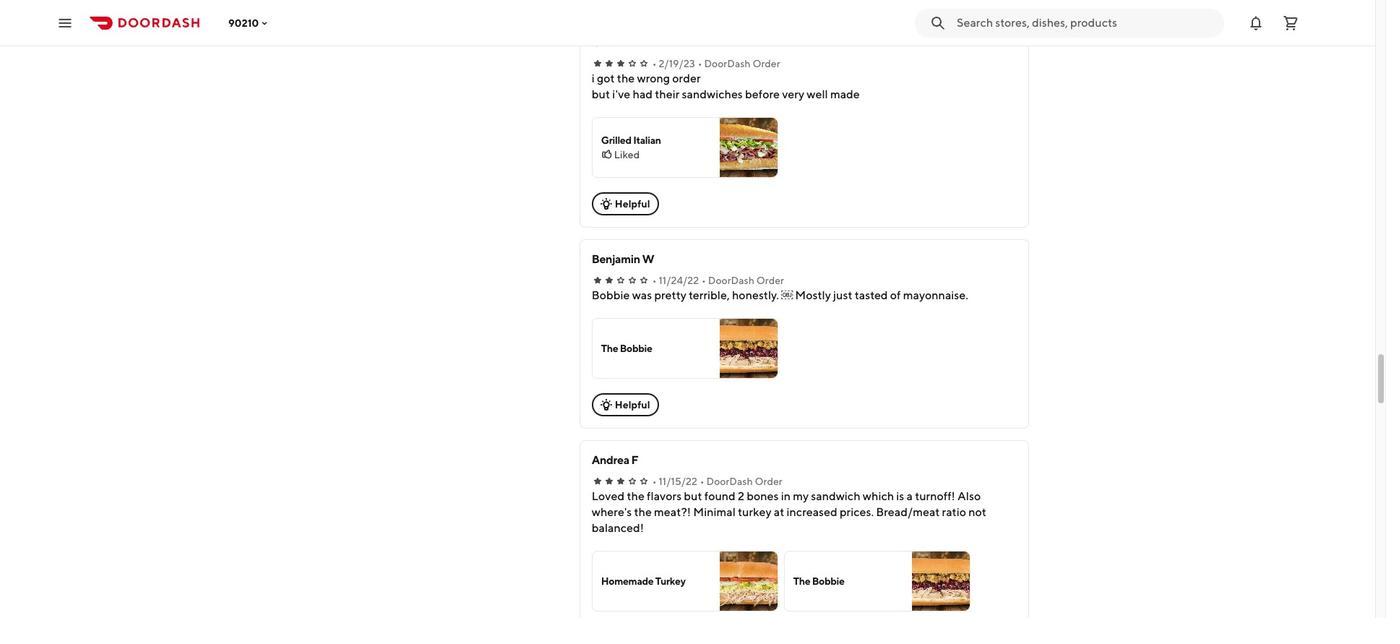 Task type: vqa. For each thing, say whether or not it's contained in the screenshot.
the "homemade turkey" button
yes



Task type: locate. For each thing, give the bounding box(es) containing it.
0 horizontal spatial bobbie
[[620, 343, 653, 354]]

0 items, open order cart image
[[1283, 14, 1300, 31]]

order
[[753, 58, 781, 69], [757, 275, 785, 286], [755, 476, 783, 487]]

1 vertical spatial order
[[757, 275, 785, 286]]

• 11/15/22 • doordash order
[[653, 476, 783, 487]]

liked
[[614, 149, 640, 161]]

0 vertical spatial the
[[601, 343, 618, 354]]

0 horizontal spatial the bobbie
[[601, 343, 653, 354]]

1 horizontal spatial the bobbie
[[794, 576, 845, 587]]

helpful
[[615, 198, 650, 210], [615, 399, 650, 411]]

helpful for r
[[615, 198, 650, 210]]

grilled
[[601, 135, 632, 146]]

0 vertical spatial the bobbie image
[[720, 319, 778, 378]]

f
[[632, 453, 639, 467]]

0 vertical spatial the bobbie button
[[592, 318, 779, 379]]

helpful button
[[592, 192, 659, 215], [592, 393, 659, 417]]

0 vertical spatial order
[[753, 58, 781, 69]]

1 vertical spatial helpful button
[[592, 393, 659, 417]]

doordash right the 11/15/22
[[707, 476, 753, 487]]

the
[[601, 343, 618, 354], [794, 576, 811, 587]]

1 vertical spatial the
[[794, 576, 811, 587]]

2 helpful button from the top
[[592, 393, 659, 417]]

1 vertical spatial the bobbie
[[794, 576, 845, 587]]

2 helpful from the top
[[615, 399, 650, 411]]

benjamin
[[592, 252, 641, 266]]

Store search: begin typing to search for stores available on DoorDash text field
[[957, 15, 1216, 31]]

•
[[653, 58, 657, 69], [698, 58, 703, 69], [653, 275, 657, 286], [702, 275, 707, 286], [653, 476, 657, 487], [701, 476, 705, 487]]

0 vertical spatial doordash
[[705, 58, 751, 69]]

• right 11/24/22 at the top of page
[[702, 275, 707, 286]]

11/24/22
[[659, 275, 699, 286]]

0 vertical spatial helpful
[[615, 198, 650, 210]]

1 helpful from the top
[[615, 198, 650, 210]]

1 helpful button from the top
[[592, 192, 659, 215]]

0 horizontal spatial the
[[601, 343, 618, 354]]

doordash for andrea f
[[707, 476, 753, 487]]

doordash right 11/24/22 at the top of page
[[709, 275, 755, 286]]

1 vertical spatial doordash
[[709, 275, 755, 286]]

the bobbie
[[601, 343, 653, 354], [794, 576, 845, 587]]

2 vertical spatial order
[[755, 476, 783, 487]]

• left the 11/15/22
[[653, 476, 657, 487]]

helpful up f
[[615, 399, 650, 411]]

helpful down 'liked'
[[615, 198, 650, 210]]

doordash
[[705, 58, 751, 69], [709, 275, 755, 286], [707, 476, 753, 487]]

helpful button for chris
[[592, 192, 659, 215]]

2 vertical spatial doordash
[[707, 476, 753, 487]]

helpful button down 'liked'
[[592, 192, 659, 215]]

• 2/19/23 • doordash order
[[653, 58, 781, 69]]

doordash right 2/19/23
[[705, 58, 751, 69]]

• 11/24/22 • doordash order
[[653, 275, 785, 286]]

notification bell image
[[1248, 14, 1265, 31]]

1 vertical spatial bobbie
[[813, 576, 845, 587]]

0 vertical spatial bobbie
[[620, 343, 653, 354]]

90210 button
[[229, 17, 271, 29]]

0 vertical spatial helpful button
[[592, 192, 659, 215]]

helpful button up f
[[592, 393, 659, 417]]

homemade turkey
[[601, 576, 686, 587]]

1 vertical spatial the bobbie image
[[912, 552, 970, 611]]

1 horizontal spatial the bobbie button
[[784, 551, 971, 612]]

the bobbie image
[[720, 319, 778, 378], [912, 552, 970, 611]]

1 horizontal spatial the bobbie image
[[912, 552, 970, 611]]

the bobbie button
[[592, 318, 779, 379], [784, 551, 971, 612]]

bobbie for bottommost the bobbie button
[[813, 576, 845, 587]]

r
[[621, 35, 629, 49]]

helpful button for benjamin
[[592, 393, 659, 417]]

bobbie
[[620, 343, 653, 354], [813, 576, 845, 587]]

1 vertical spatial helpful
[[615, 399, 650, 411]]

1 horizontal spatial bobbie
[[813, 576, 845, 587]]

1 horizontal spatial the
[[794, 576, 811, 587]]

0 vertical spatial the bobbie
[[601, 343, 653, 354]]

• left 2/19/23
[[653, 58, 657, 69]]



Task type: describe. For each thing, give the bounding box(es) containing it.
0 horizontal spatial the bobbie button
[[592, 318, 779, 379]]

order for w
[[757, 275, 785, 286]]

turkey
[[656, 576, 686, 587]]

benjamin w
[[592, 252, 655, 266]]

chris r
[[592, 35, 629, 49]]

the bobbie for the leftmost the bobbie button
[[601, 343, 653, 354]]

order for f
[[755, 476, 783, 487]]

order for r
[[753, 58, 781, 69]]

the bobbie for bottommost the bobbie button
[[794, 576, 845, 587]]

0 horizontal spatial the bobbie image
[[720, 319, 778, 378]]

w
[[643, 252, 655, 266]]

chris
[[592, 35, 619, 49]]

90210
[[229, 17, 259, 29]]

11/15/22
[[659, 476, 698, 487]]

the for bottommost the bobbie button
[[794, 576, 811, 587]]

helpful for w
[[615, 399, 650, 411]]

homemade turkey button
[[592, 551, 779, 612]]

italian
[[634, 135, 661, 146]]

2/19/23
[[659, 58, 695, 69]]

• right the 11/15/22
[[701, 476, 705, 487]]

• down "w"
[[653, 275, 657, 286]]

bobbie for the leftmost the bobbie button
[[620, 343, 653, 354]]

1 vertical spatial the bobbie button
[[784, 551, 971, 612]]

doordash for chris r
[[705, 58, 751, 69]]

andrea
[[592, 453, 630, 467]]

• right 2/19/23
[[698, 58, 703, 69]]

homemade
[[601, 576, 654, 587]]

andrea f
[[592, 453, 639, 467]]

open menu image
[[56, 14, 74, 31]]

the for the leftmost the bobbie button
[[601, 343, 618, 354]]

grilled italian
[[601, 135, 661, 146]]

grilled italian image
[[720, 118, 778, 177]]

doordash for benjamin w
[[709, 275, 755, 286]]

homemade turkey image
[[720, 552, 778, 611]]



